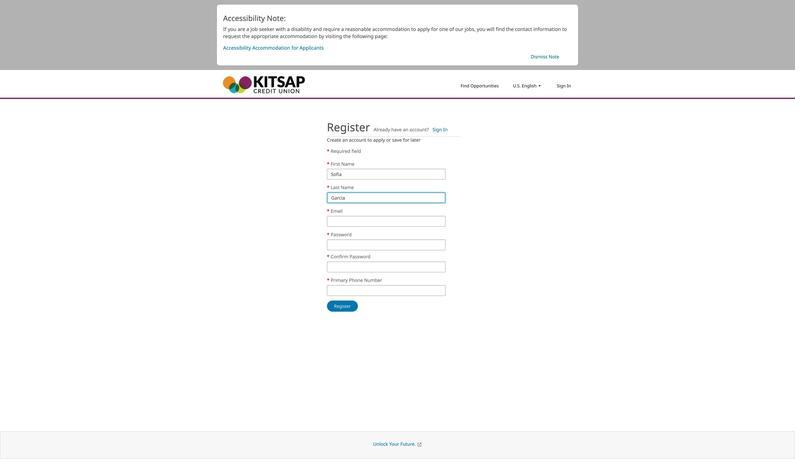 Task type: locate. For each thing, give the bounding box(es) containing it.
None email field
[[327, 216, 446, 227]]

None password field
[[327, 240, 446, 251], [327, 262, 446, 273], [327, 240, 446, 251], [327, 262, 446, 273]]

None text field
[[327, 169, 446, 180], [327, 193, 446, 203], [327, 169, 446, 180], [327, 193, 446, 203]]

inner image
[[537, 83, 543, 89]]

None telephone field
[[327, 285, 446, 296]]

kcu image
[[217, 75, 310, 95]]



Task type: describe. For each thing, give the bounding box(es) containing it.
this link will open in a new tab image
[[417, 443, 422, 448]]

this link will open in a new tab image
[[417, 443, 422, 448]]



